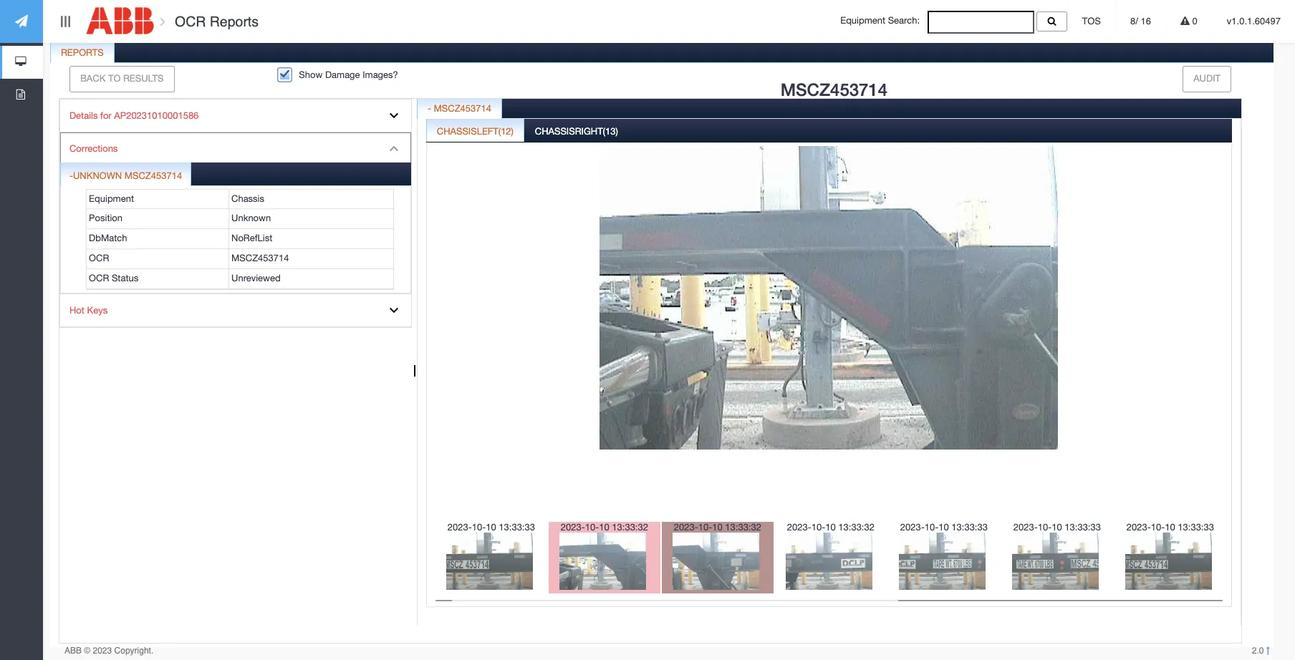 Task type: vqa. For each thing, say whether or not it's contained in the screenshot.


Task type: locate. For each thing, give the bounding box(es) containing it.
abb
[[65, 646, 82, 656]]

5 2023- from the left
[[901, 522, 925, 533]]

tab list inside menu
[[60, 163, 411, 294]]

row group containing equipment
[[87, 190, 394, 289]]

- up chassisleft(12) link
[[428, 103, 431, 114]]

1 vertical spatial equipment
[[89, 193, 134, 204]]

back to results button
[[69, 66, 175, 92]]

search:
[[889, 15, 920, 26]]

tos button
[[1068, 0, 1116, 43]]

abb © 2023 copyright.
[[65, 646, 154, 656]]

2023
[[93, 646, 112, 656]]

0 horizontal spatial 13:33:32
[[612, 522, 649, 533]]

equipment inside row group
[[89, 193, 134, 204]]

row group
[[87, 190, 394, 289]]

0 horizontal spatial reports
[[61, 47, 104, 58]]

7 10 from the left
[[1166, 522, 1176, 533]]

bars image
[[59, 16, 72, 27]]

3 2023-10-10 13:33:32 from the left
[[788, 522, 875, 533]]

ocr status
[[89, 273, 138, 284]]

0 vertical spatial ocr
[[175, 14, 206, 29]]

warning image
[[1181, 16, 1191, 26]]

2 horizontal spatial 2023-10-10 13:33:32
[[788, 522, 875, 533]]

position
[[89, 213, 123, 224]]

tab list containing chassisleft(12)
[[406, 118, 1296, 648]]

1 horizontal spatial -
[[428, 103, 431, 114]]

2 2023-10-10 13:33:33 from the left
[[901, 522, 988, 533]]

1 13:33:33 from the left
[[499, 522, 535, 533]]

unknown
[[73, 170, 122, 181], [232, 213, 271, 224]]

2 13:33:33 from the left
[[952, 522, 988, 533]]

status
[[112, 273, 138, 284]]

1 horizontal spatial 2023-10-10 13:33:32
[[674, 522, 762, 533]]

mscz453714
[[781, 79, 888, 100], [434, 103, 492, 114], [125, 170, 182, 181], [232, 253, 289, 264]]

images?
[[363, 69, 398, 80]]

1 10 from the left
[[486, 522, 497, 533]]

damage
[[325, 69, 360, 80]]

2023-
[[448, 522, 472, 533], [561, 522, 585, 533], [674, 522, 699, 533], [788, 522, 812, 533], [901, 522, 925, 533], [1014, 522, 1038, 533], [1127, 522, 1152, 533]]

back
[[80, 73, 106, 84]]

2 horizontal spatial 13:33:32
[[839, 522, 875, 533]]

navigation
[[0, 0, 43, 112]]

reports
[[210, 14, 259, 29], [61, 47, 104, 58]]

- down corrections at left top
[[69, 170, 73, 181]]

ocr for ocr
[[89, 253, 109, 264]]

1 vertical spatial reports
[[61, 47, 104, 58]]

10-
[[472, 522, 486, 533], [585, 522, 599, 533], [699, 522, 713, 533], [812, 522, 826, 533], [925, 522, 939, 533], [1038, 522, 1052, 533], [1152, 522, 1166, 533]]

0 horizontal spatial -
[[69, 170, 73, 181]]

hot
[[69, 305, 85, 316]]

3 2023-10-10 13:33:33 from the left
[[1014, 522, 1102, 533]]

1 horizontal spatial 13:33:32
[[726, 522, 762, 533]]

search image
[[1048, 16, 1057, 26]]

keys
[[87, 305, 108, 316]]

13:33:33
[[499, 522, 535, 533], [952, 522, 988, 533], [1065, 522, 1102, 533], [1179, 522, 1215, 533]]

5 10- from the left
[[925, 522, 939, 533]]

0 vertical spatial unknown
[[73, 170, 122, 181]]

unknown up noreflist
[[232, 213, 271, 224]]

equipment
[[841, 15, 886, 26], [89, 193, 134, 204]]

corrections link
[[60, 133, 411, 166]]

1 vertical spatial ocr
[[89, 253, 109, 264]]

1 2023- from the left
[[448, 522, 472, 533]]

chassisleft(12) link
[[427, 118, 524, 147]]

1 horizontal spatial reports
[[210, 14, 259, 29]]

show
[[299, 69, 323, 80]]

16
[[1141, 16, 1152, 27]]

ocr
[[175, 14, 206, 29], [89, 253, 109, 264], [89, 273, 109, 284]]

ocr reports
[[171, 14, 259, 29]]

0 horizontal spatial 2023-10-10 13:33:32
[[561, 522, 649, 533]]

13:33:32
[[612, 522, 649, 533], [726, 522, 762, 533], [839, 522, 875, 533]]

chassisright(13)
[[535, 126, 618, 137]]

details for ap20231010001586
[[69, 110, 199, 121]]

back to results
[[80, 73, 164, 84]]

menu inside mscz453714 tab list
[[59, 99, 412, 328]]

4 2023- from the left
[[788, 522, 812, 533]]

1 vertical spatial -
[[69, 170, 73, 181]]

6 2023- from the left
[[1014, 522, 1038, 533]]

2023-10-10 13:33:33
[[448, 522, 535, 533], [901, 522, 988, 533], [1014, 522, 1102, 533], [1127, 522, 1215, 533]]

None field
[[928, 11, 1035, 34]]

menu item
[[60, 133, 411, 294]]

equipment up the position
[[89, 193, 134, 204]]

tab list for - mscz453714
[[406, 118, 1296, 648]]

tab list
[[406, 95, 1296, 652], [406, 118, 1296, 648], [60, 163, 411, 294]]

5 10 from the left
[[939, 522, 950, 533]]

mscz453714 tab list
[[48, 39, 1296, 652]]

audit button
[[1184, 66, 1232, 92]]

menu item containing corrections
[[60, 133, 411, 294]]

2.0
[[1253, 646, 1267, 656]]

8/ 16 button
[[1117, 0, 1166, 43]]

equipment left search: on the top right of the page
[[841, 15, 886, 26]]

1 2023-10-10 13:33:33 from the left
[[448, 522, 535, 533]]

hot keys
[[69, 305, 108, 316]]

menu
[[59, 99, 412, 328]]

unknown down corrections at left top
[[73, 170, 122, 181]]

6 10 from the left
[[1052, 522, 1063, 533]]

reports link
[[51, 39, 114, 68]]

equipment for equipment search:
[[841, 15, 886, 26]]

1 vertical spatial unknown
[[232, 213, 271, 224]]

0 vertical spatial equipment
[[841, 15, 886, 26]]

-
[[428, 103, 431, 114], [69, 170, 73, 181]]

tab list containing -unknown mscz453714
[[60, 163, 411, 294]]

ocr for ocr status
[[89, 273, 109, 284]]

2 vertical spatial ocr
[[89, 273, 109, 284]]

1 horizontal spatial equipment
[[841, 15, 886, 26]]

1 2023-10-10 13:33:32 from the left
[[561, 522, 649, 533]]

0 vertical spatial -
[[428, 103, 431, 114]]

2023-10-10 13:33:32
[[561, 522, 649, 533], [674, 522, 762, 533], [788, 522, 875, 533]]

2 2023-10-10 13:33:32 from the left
[[674, 522, 762, 533]]

8/
[[1131, 16, 1139, 27]]

0 horizontal spatial equipment
[[89, 193, 134, 204]]

0 vertical spatial reports
[[210, 14, 259, 29]]

dbmatch
[[89, 233, 127, 244]]

menu containing details for ap20231010001586
[[59, 99, 412, 328]]

10
[[486, 522, 497, 533], [599, 522, 610, 533], [713, 522, 723, 533], [826, 522, 836, 533], [939, 522, 950, 533], [1052, 522, 1063, 533], [1166, 522, 1176, 533]]

menu item inside mscz453714 tab list
[[60, 133, 411, 294]]



Task type: describe. For each thing, give the bounding box(es) containing it.
8/ 16
[[1131, 16, 1152, 27]]

4 13:33:33 from the left
[[1179, 522, 1215, 533]]

unreviewed
[[232, 273, 281, 284]]

details
[[69, 110, 98, 121]]

mscz453714 inside row group
[[232, 253, 289, 264]]

2 10- from the left
[[585, 522, 599, 533]]

- mscz453714
[[428, 103, 492, 114]]

tos
[[1083, 16, 1102, 27]]

to
[[108, 73, 121, 84]]

©
[[84, 646, 90, 656]]

chassisleft(12)
[[437, 126, 514, 137]]

1 13:33:32 from the left
[[612, 522, 649, 533]]

tab list for corrections
[[60, 163, 411, 294]]

hot keys link
[[60, 294, 411, 328]]

chassis
[[232, 193, 264, 204]]

show damage images?
[[299, 69, 398, 80]]

3 10 from the left
[[713, 522, 723, 533]]

tab list containing - mscz453714
[[406, 95, 1296, 652]]

ap20231010001586
[[114, 110, 199, 121]]

long arrow up image
[[1267, 647, 1271, 656]]

-unknown mscz453714 link
[[61, 163, 191, 186]]

v1.0.1.60497
[[1228, 16, 1282, 27]]

3 10- from the left
[[699, 522, 713, 533]]

2 2023- from the left
[[561, 522, 585, 533]]

ocr for ocr reports
[[175, 14, 206, 29]]

equipment search:
[[841, 15, 928, 26]]

audit
[[1194, 73, 1221, 84]]

2 10 from the left
[[599, 522, 610, 533]]

4 10- from the left
[[812, 522, 826, 533]]

reports inside mscz453714 tab list
[[61, 47, 104, 58]]

6 10- from the left
[[1038, 522, 1052, 533]]

results
[[123, 73, 164, 84]]

row group inside mscz453714 tab list
[[87, 190, 394, 289]]

- mscz453714 link
[[418, 95, 502, 124]]

v1.0.1.60497 button
[[1213, 0, 1296, 43]]

equipment for equipment
[[89, 193, 134, 204]]

- for -unknown mscz453714
[[69, 170, 73, 181]]

noreflist
[[232, 233, 273, 244]]

3 13:33:32 from the left
[[839, 522, 875, 533]]

for
[[100, 110, 112, 121]]

0
[[1191, 16, 1198, 27]]

3 2023- from the left
[[674, 522, 699, 533]]

1 10- from the left
[[472, 522, 486, 533]]

- for - mscz453714
[[428, 103, 431, 114]]

7 10- from the left
[[1152, 522, 1166, 533]]

chassisright(13) link
[[525, 118, 628, 147]]

copyright.
[[114, 646, 154, 656]]

0 button
[[1167, 0, 1213, 43]]

7 2023- from the left
[[1127, 522, 1152, 533]]

2 13:33:32 from the left
[[726, 522, 762, 533]]

-unknown mscz453714
[[69, 170, 182, 181]]

details for ap20231010001586 link
[[60, 99, 411, 133]]

0 horizontal spatial unknown
[[73, 170, 122, 181]]

corrections
[[69, 144, 118, 154]]

4 10 from the left
[[826, 522, 836, 533]]

3 13:33:33 from the left
[[1065, 522, 1102, 533]]

4 2023-10-10 13:33:33 from the left
[[1127, 522, 1215, 533]]

1 horizontal spatial unknown
[[232, 213, 271, 224]]



